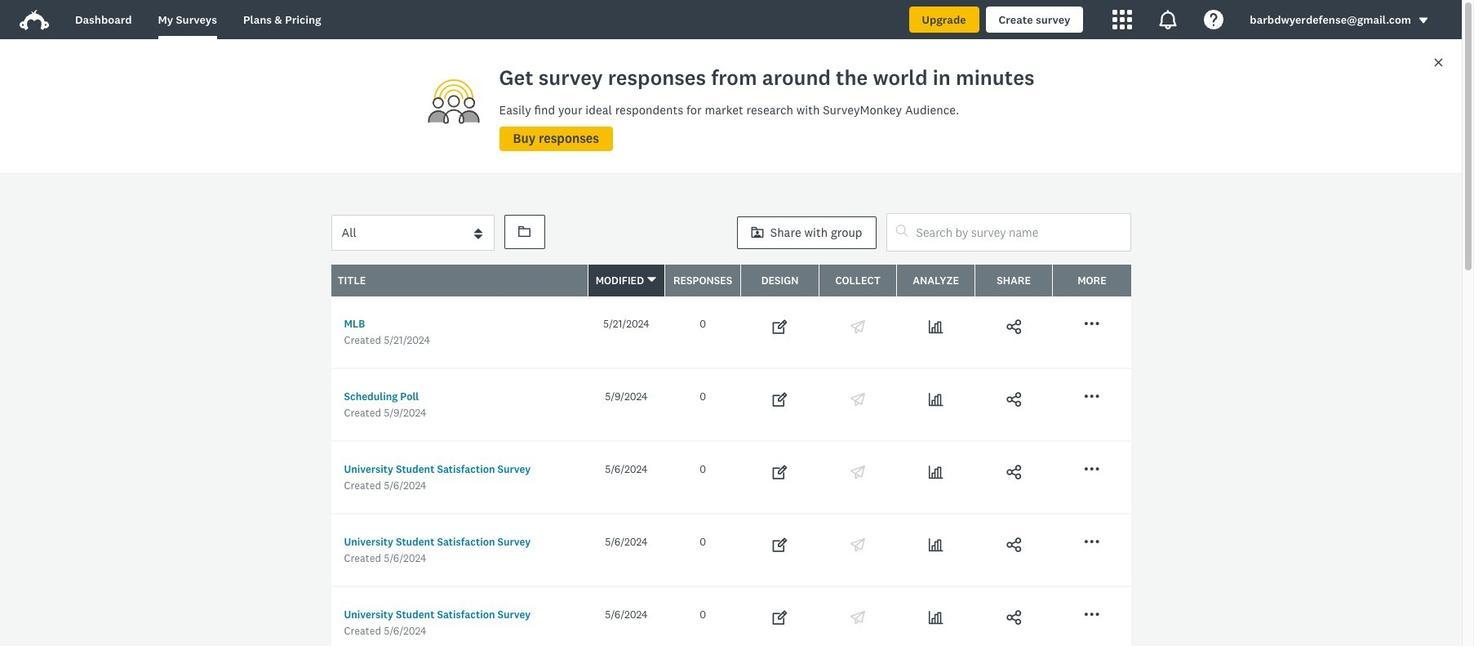 Task type: locate. For each thing, give the bounding box(es) containing it.
1 horizontal spatial products icon image
[[1159, 10, 1179, 29]]

None text field
[[887, 213, 1132, 252]]

products icon image
[[1113, 10, 1133, 29], [1159, 10, 1179, 29]]

x image
[[1434, 57, 1445, 67]]

0 horizontal spatial products icon image
[[1113, 10, 1133, 29]]

2 products icon image from the left
[[1159, 10, 1179, 29]]



Task type: describe. For each thing, give the bounding box(es) containing it.
help icon image
[[1205, 10, 1225, 29]]

surveymonkey logo image
[[20, 10, 49, 30]]

1 products icon image from the left
[[1113, 10, 1133, 29]]

dropdown arrow image
[[1419, 15, 1430, 26]]



